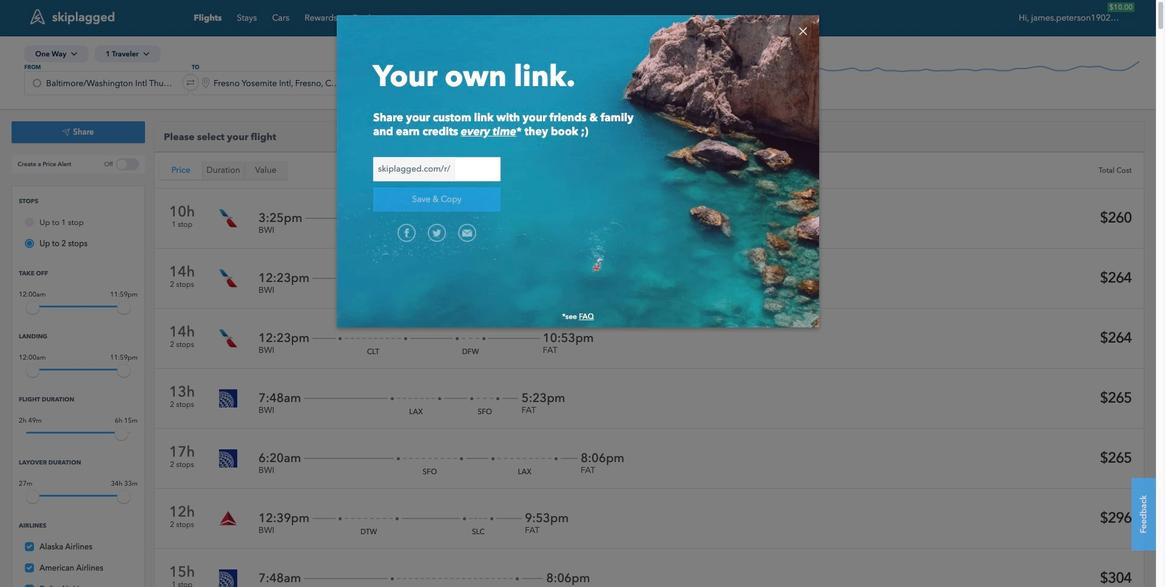 Task type: locate. For each thing, give the bounding box(es) containing it.
x small image
[[63, 129, 70, 136]]

None text field
[[455, 157, 501, 181]]

dialog
[[337, 15, 819, 328]]

Depart text field
[[359, 71, 515, 95]]



Task type: vqa. For each thing, say whether or not it's contained in the screenshot.
Destination search field
no



Task type: describe. For each thing, give the bounding box(es) containing it.
swap image
[[186, 78, 195, 87]]

skiplagged logo image
[[30, 9, 45, 24]]

close image
[[799, 27, 807, 35]]

globe image
[[345, 79, 353, 87]]



